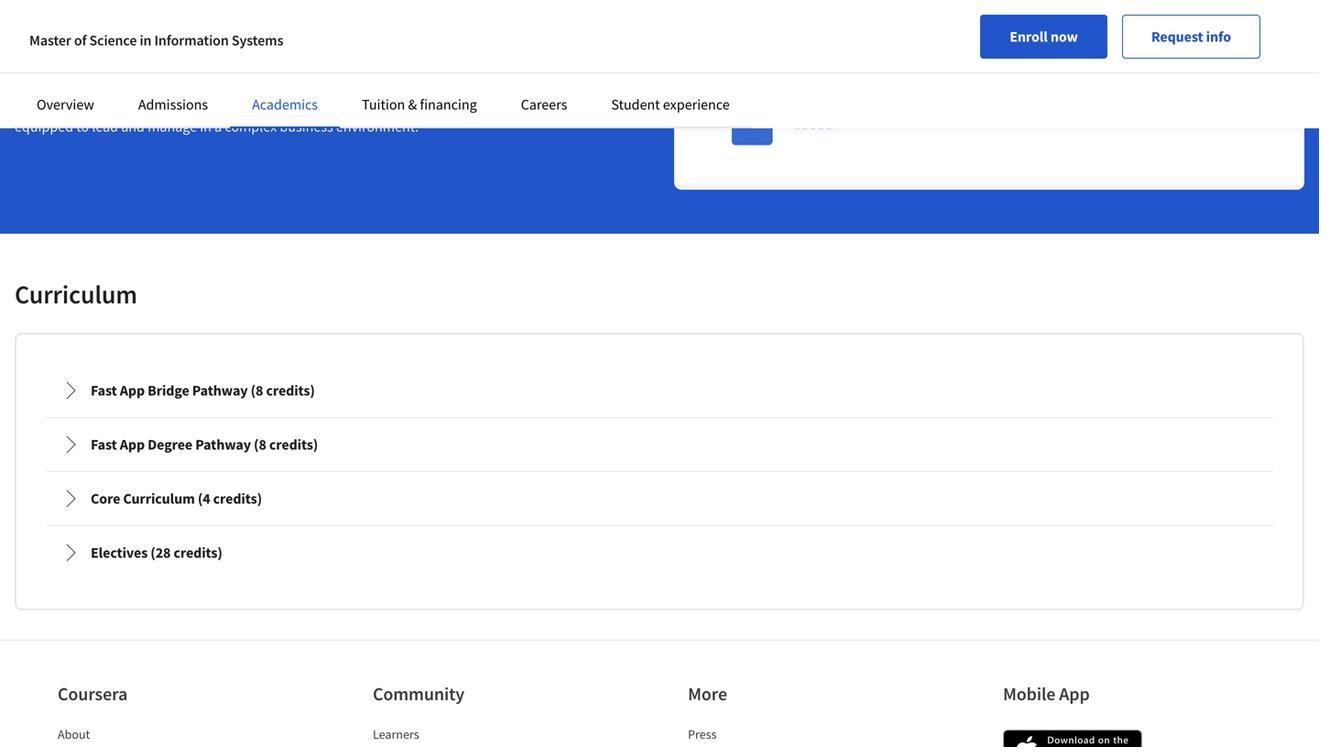 Task type: locate. For each thing, give the bounding box(es) containing it.
(8 down fast app bridge pathway (8 credits) at the bottom of the page
[[254, 435, 267, 454]]

not
[[339, 95, 359, 114]]

fast left the bridge
[[91, 381, 117, 399]]

enroll now
[[1010, 27, 1079, 46]]

(8 up fast app degree pathway (8 credits)
[[251, 381, 263, 399]]

fast inside fast app degree pathway (8 credits) dropdown button
[[91, 435, 117, 454]]

(8 for fast app bridge pathway (8 credits)
[[251, 381, 263, 399]]

just
[[362, 95, 385, 114]]

in up 'tech'
[[117, 27, 128, 46]]

credits)
[[266, 381, 315, 399], [269, 435, 318, 454], [213, 489, 262, 508], [174, 543, 223, 562]]

2 fast from the top
[[91, 435, 117, 454]]

pathway right the bridge
[[192, 381, 248, 399]]

1 horizontal spatial to
[[527, 27, 539, 46]]

1 fast from the top
[[91, 381, 117, 399]]

app up download on the app store image
[[1060, 682, 1090, 705]]

core curriculum (4 credits)
[[91, 489, 262, 508]]

app left the bridge
[[120, 381, 145, 399]]

business up manage
[[147, 95, 200, 114]]

to right more
[[527, 27, 539, 46]]

1 vertical spatial business
[[280, 117, 333, 136]]

core
[[91, 489, 120, 508]]

enroll now button
[[981, 15, 1108, 59]]

tech
[[92, 49, 119, 68]]

download on the app store image
[[1004, 729, 1143, 747]]

(8
[[251, 381, 263, 399], [254, 435, 267, 454]]

and left more
[[465, 27, 488, 46]]

python,
[[131, 27, 179, 46]]

gain proficiency in python, ux design, agile methodologies, data sciences and more to launch or elevate your tech career.
[[15, 27, 600, 68]]

fast app degree pathway (8 credits) button
[[47, 419, 1273, 470]]

app for mobile app
[[1060, 682, 1090, 705]]

fast
[[91, 381, 117, 399], [91, 435, 117, 454]]

1 vertical spatial to
[[76, 117, 89, 136]]

0 vertical spatial and
[[465, 27, 488, 46]]

1 vertical spatial curriculum
[[123, 489, 195, 508]]

1 horizontal spatial and
[[465, 27, 488, 46]]

lead
[[92, 117, 118, 136]]

app left degree
[[120, 435, 145, 454]]

bridge
[[148, 381, 189, 399]]

science
[[89, 31, 137, 49]]

proficient
[[457, 95, 517, 114]]

technically
[[388, 95, 454, 114]]

2 horizontal spatial in
[[200, 117, 212, 136]]

and down essential
[[121, 117, 145, 136]]

degree
[[148, 435, 193, 454]]

your
[[62, 49, 90, 68]]

app
[[120, 381, 145, 399], [120, 435, 145, 454], [1060, 682, 1090, 705]]

more
[[688, 682, 728, 705]]

(4
[[198, 489, 210, 508]]

launch
[[542, 27, 584, 46]]

1 vertical spatial (8
[[254, 435, 267, 454]]

0 vertical spatial pathway
[[192, 381, 248, 399]]

0 horizontal spatial business
[[147, 95, 200, 114]]

methodologies,
[[281, 27, 377, 46]]

about
[[58, 726, 90, 742]]

1 vertical spatial app
[[120, 435, 145, 454]]

essential
[[90, 95, 144, 114]]

to left lead
[[76, 117, 89, 136]]

business
[[147, 95, 200, 114], [280, 117, 333, 136]]

info
[[1207, 27, 1232, 46]]

pathway
[[192, 381, 248, 399], [195, 435, 251, 454]]

fast up core
[[91, 435, 117, 454]]

curriculum
[[15, 278, 137, 310], [123, 489, 195, 508]]

app for fast app degree pathway (8 credits)
[[120, 435, 145, 454]]

0 vertical spatial curriculum
[[15, 278, 137, 310]]

overview
[[37, 95, 94, 114]]

to
[[527, 27, 539, 46], [76, 117, 89, 136]]

in left a
[[200, 117, 212, 136]]

and
[[465, 27, 488, 46], [121, 117, 145, 136]]

1 vertical spatial fast
[[91, 435, 117, 454]]

pathway for bridge
[[192, 381, 248, 399]]

master of science in information systems
[[29, 31, 284, 49]]

0 horizontal spatial in
[[117, 27, 128, 46]]

sciences
[[410, 27, 462, 46]]

0 vertical spatial app
[[120, 381, 145, 399]]

1 vertical spatial and
[[121, 117, 145, 136]]

fast app bridge pathway (8 credits) button
[[47, 365, 1273, 416]]

in right science
[[140, 31, 152, 49]]

also
[[543, 95, 569, 114]]

academics link
[[252, 95, 318, 114]]

fast inside fast app bridge pathway (8 credits) dropdown button
[[91, 381, 117, 399]]

in
[[117, 27, 128, 46], [140, 31, 152, 49], [200, 117, 212, 136]]

0 vertical spatial fast
[[91, 381, 117, 399]]

proficiency
[[46, 27, 114, 46]]

0 vertical spatial (8
[[251, 381, 263, 399]]

you're
[[297, 95, 336, 114]]

0 horizontal spatial to
[[76, 117, 89, 136]]

0 horizontal spatial and
[[121, 117, 145, 136]]

pathway right degree
[[195, 435, 251, 454]]

0 vertical spatial to
[[527, 27, 539, 46]]

skills,
[[203, 95, 238, 114]]

1 vertical spatial pathway
[[195, 435, 251, 454]]

2 vertical spatial app
[[1060, 682, 1090, 705]]

request
[[1152, 27, 1204, 46]]

but
[[519, 95, 541, 114]]

1 horizontal spatial business
[[280, 117, 333, 136]]

business down you're
[[280, 117, 333, 136]]

environment.
[[336, 117, 419, 136]]

and inside understand essential business skills, ensuring you're not just technically proficient but also well- equipped to lead and manage in a complex business environment.
[[121, 117, 145, 136]]

mobile app
[[1004, 682, 1090, 705]]



Task type: describe. For each thing, give the bounding box(es) containing it.
elevate
[[15, 49, 59, 68]]

now
[[1051, 27, 1079, 46]]

learners
[[373, 726, 419, 742]]

student
[[612, 95, 660, 114]]

electives
[[91, 543, 148, 562]]

complex
[[225, 117, 277, 136]]

information
[[154, 31, 229, 49]]

mobile
[[1004, 682, 1056, 705]]

of
[[74, 31, 87, 49]]

press
[[688, 726, 717, 742]]

credits) inside dropdown button
[[174, 543, 223, 562]]

learners link
[[373, 726, 419, 742]]

app for fast app bridge pathway (8 credits)
[[120, 381, 145, 399]]

careers
[[521, 95, 568, 114]]

community
[[373, 682, 465, 705]]

master
[[29, 31, 71, 49]]

a
[[215, 117, 222, 136]]

agile
[[249, 27, 278, 46]]

request info button
[[1123, 15, 1261, 59]]

in inside gain proficiency in python, ux design, agile methodologies, data sciences and more to launch or elevate your tech career.
[[117, 27, 128, 46]]

admissions
[[138, 95, 208, 114]]

understand
[[15, 95, 87, 114]]

experience
[[663, 95, 730, 114]]

more
[[491, 27, 524, 46]]

fast for fast app bridge pathway (8 credits)
[[91, 381, 117, 399]]

about link
[[58, 726, 90, 742]]

or
[[587, 27, 600, 46]]

tuition & financing link
[[362, 95, 477, 114]]

to inside understand essential business skills, ensuring you're not just technically proficient but also well- equipped to lead and manage in a complex business environment.
[[76, 117, 89, 136]]

overview link
[[37, 95, 94, 114]]

academics
[[252, 95, 318, 114]]

fast app bridge pathway (8 credits)
[[91, 381, 315, 399]]

(28
[[151, 543, 171, 562]]

fast app degree pathway (8 credits)
[[91, 435, 318, 454]]

careers link
[[521, 95, 568, 114]]

tuition & financing
[[362, 95, 477, 114]]

curriculum inside core curriculum (4 credits) dropdown button
[[123, 489, 195, 508]]

1 horizontal spatial in
[[140, 31, 152, 49]]

systems
[[232, 31, 284, 49]]

core curriculum (4 credits) button
[[47, 473, 1273, 524]]

electives (28 credits)
[[91, 543, 223, 562]]

tuition
[[362, 95, 405, 114]]

admissions link
[[138, 95, 208, 114]]

ux
[[182, 27, 199, 46]]

understand essential business skills, ensuring you're not just technically proficient but also well- equipped to lead and manage in a complex business environment.
[[15, 95, 601, 136]]

(8 for fast app degree pathway (8 credits)
[[254, 435, 267, 454]]

coursera
[[58, 682, 128, 705]]

well-
[[572, 95, 601, 114]]

financing
[[420, 95, 477, 114]]

student experience link
[[612, 95, 730, 114]]

to inside gain proficiency in python, ux design, agile methodologies, data sciences and more to launch or elevate your tech career.
[[527, 27, 539, 46]]

gain
[[15, 27, 43, 46]]

enroll
[[1010, 27, 1048, 46]]

equipped
[[15, 117, 73, 136]]

career.
[[122, 49, 163, 68]]

design,
[[202, 27, 246, 46]]

0 vertical spatial business
[[147, 95, 200, 114]]

pathway for degree
[[195, 435, 251, 454]]

request info
[[1152, 27, 1232, 46]]

in inside understand essential business skills, ensuring you're not just technically proficient but also well- equipped to lead and manage in a complex business environment.
[[200, 117, 212, 136]]

ensuring
[[241, 95, 294, 114]]

and inside gain proficiency in python, ux design, agile methodologies, data sciences and more to launch or elevate your tech career.
[[465, 27, 488, 46]]

press link
[[688, 726, 717, 742]]

fast for fast app degree pathway (8 credits)
[[91, 435, 117, 454]]

electives (28 credits) button
[[47, 527, 1273, 578]]

student experience
[[612, 95, 730, 114]]

manage
[[148, 117, 197, 136]]

&
[[408, 95, 417, 114]]

data
[[380, 27, 408, 46]]



Task type: vqa. For each thing, say whether or not it's contained in the screenshot.
into
no



